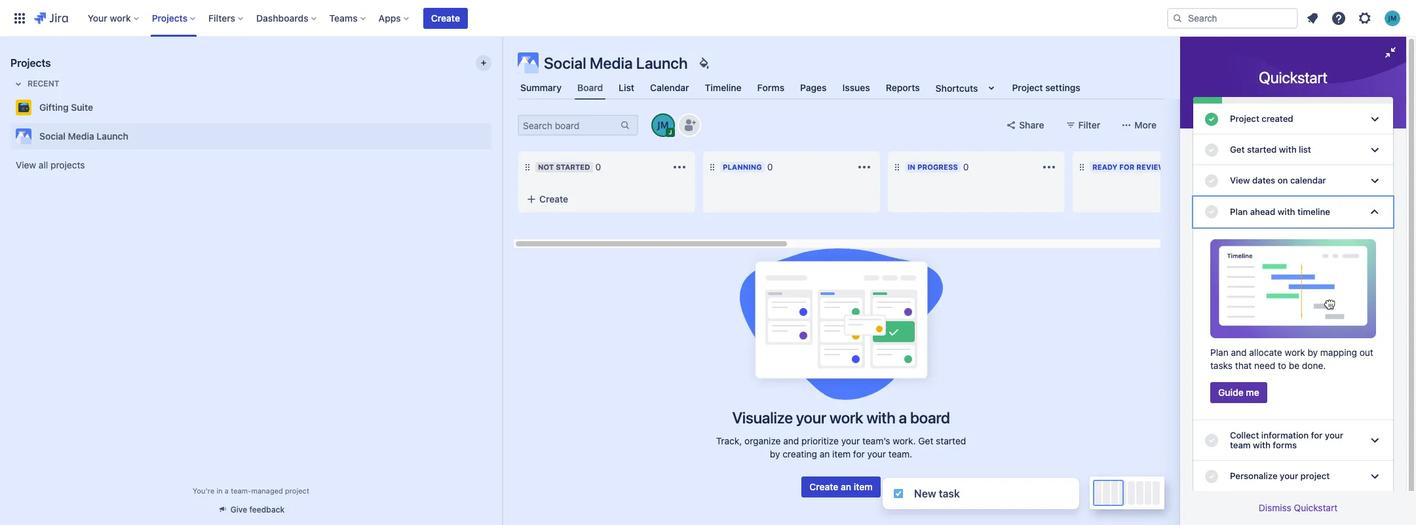 Task type: vqa. For each thing, say whether or not it's contained in the screenshot.
the topmost a
yes



Task type: locate. For each thing, give the bounding box(es) containing it.
prioritize
[[802, 435, 839, 447]]

2 chevron image from the top
[[1368, 142, 1384, 158]]

view left all
[[16, 159, 36, 170]]

organize
[[745, 435, 781, 447]]

0 for not started 0
[[596, 161, 601, 172]]

2 checked image from the top
[[1205, 204, 1220, 220]]

dashboards button
[[252, 8, 322, 29]]

2 horizontal spatial for
[[1312, 430, 1323, 441]]

0 vertical spatial launch
[[637, 54, 688, 72]]

work right your
[[110, 12, 131, 23]]

project settings link
[[1010, 76, 1084, 100]]

and up the that
[[1232, 347, 1248, 358]]

1 column actions menu image from the left
[[672, 159, 688, 175]]

ahead
[[1251, 206, 1276, 217]]

not
[[538, 163, 554, 171]]

by down organize
[[770, 448, 781, 460]]

1 vertical spatial project
[[1231, 113, 1260, 124]]

share button
[[999, 115, 1053, 136]]

0 vertical spatial view
[[16, 159, 36, 170]]

your
[[88, 12, 107, 23]]

get
[[1231, 144, 1245, 155], [919, 435, 934, 447]]

1 vertical spatial chevron image
[[1368, 142, 1384, 158]]

an down track, organize and prioritize your team's work. get started by creating an item for your team.
[[841, 481, 852, 492]]

0 horizontal spatial column actions menu image
[[672, 159, 688, 175]]

view for view all projects
[[16, 159, 36, 170]]

item inside create an item button
[[854, 481, 873, 492]]

collect
[[1231, 430, 1260, 441]]

list
[[1300, 144, 1312, 155]]

column actions menu image
[[672, 159, 688, 175], [857, 159, 873, 175]]

checked image for collect
[[1205, 433, 1220, 449]]

checked image for view
[[1205, 173, 1220, 189]]

banner
[[0, 0, 1417, 37]]

1 horizontal spatial create
[[540, 193, 569, 205]]

0 vertical spatial project
[[1301, 471, 1331, 481]]

task
[[939, 488, 961, 500]]

started inside not started 0
[[556, 163, 590, 171]]

appswitcher icon image
[[12, 10, 28, 26]]

1 0 from the left
[[596, 161, 601, 172]]

create down the not
[[540, 193, 569, 205]]

0 right 'progress'
[[964, 161, 969, 172]]

checked image for plan
[[1205, 204, 1220, 220]]

2 horizontal spatial work
[[1286, 347, 1306, 358]]

0
[[596, 161, 601, 172], [768, 161, 773, 172], [964, 161, 969, 172]]

started down the project created
[[1248, 144, 1278, 155]]

quickstart up project created dropdown button
[[1260, 68, 1328, 87]]

media up list
[[590, 54, 633, 72]]

shortcuts
[[936, 82, 979, 93]]

personalize
[[1231, 471, 1278, 481]]

with up team's
[[867, 408, 896, 427]]

view inside "dropdown button"
[[1231, 175, 1251, 186]]

1 vertical spatial chevron image
[[1368, 204, 1384, 220]]

create
[[431, 12, 460, 23], [540, 193, 569, 205], [810, 481, 839, 492]]

0 horizontal spatial social media launch
[[39, 130, 128, 142]]

1 horizontal spatial media
[[590, 54, 633, 72]]

0 horizontal spatial project
[[1013, 82, 1044, 93]]

0 horizontal spatial project
[[285, 487, 309, 495]]

chevron image inside the plan ahead with timeline dropdown button
[[1368, 204, 1384, 220]]

calendar
[[1291, 175, 1327, 186]]

chevron image inside get started with list dropdown button
[[1368, 142, 1384, 158]]

2 vertical spatial chevron image
[[1368, 433, 1384, 449]]

checked image left the project created
[[1205, 111, 1220, 127]]

ready
[[1093, 163, 1118, 171]]

1 horizontal spatial and
[[1232, 347, 1248, 358]]

0 horizontal spatial plan
[[1211, 347, 1229, 358]]

started inside get started with list dropdown button
[[1248, 144, 1278, 155]]

0 horizontal spatial 0
[[596, 161, 601, 172]]

project
[[1301, 471, 1331, 481], [285, 487, 309, 495]]

1 horizontal spatial view
[[1231, 175, 1251, 186]]

get started with list
[[1231, 144, 1312, 155]]

1 checked image from the top
[[1205, 111, 1220, 127]]

1 vertical spatial social
[[39, 130, 66, 142]]

checked image
[[1205, 142, 1220, 158], [1205, 204, 1220, 220], [1205, 469, 1220, 485]]

work up be
[[1286, 347, 1306, 358]]

create an item
[[810, 481, 873, 492]]

plan inside plan and allocate work by mapping out tasks that need to be done.
[[1211, 347, 1229, 358]]

0 horizontal spatial started
[[556, 163, 590, 171]]

get down the project created
[[1231, 144, 1245, 155]]

0 vertical spatial checked image
[[1205, 111, 1220, 127]]

0 horizontal spatial work
[[110, 12, 131, 23]]

an inside track, organize and prioritize your team's work. get started by creating an item for your team.
[[820, 448, 830, 460]]

0 vertical spatial a
[[899, 408, 907, 427]]

project up the dismiss quickstart
[[1301, 471, 1331, 481]]

1 vertical spatial and
[[784, 435, 800, 447]]

issues
[[843, 82, 871, 93]]

work up track, organize and prioritize your team's work. get started by creating an item for your team.
[[830, 408, 864, 427]]

work inside dropdown button
[[110, 12, 131, 23]]

progress bar
[[1194, 97, 1394, 104]]

summary link
[[518, 76, 565, 100]]

2 checked image from the top
[[1205, 173, 1220, 189]]

banner containing your work
[[0, 0, 1417, 37]]

0 vertical spatial social media launch
[[544, 54, 688, 72]]

1 vertical spatial quickstart
[[1295, 502, 1338, 513]]

give
[[231, 505, 247, 515]]

1 vertical spatial checked image
[[1205, 204, 1220, 220]]

0 horizontal spatial projects
[[10, 57, 51, 69]]

your up prioritize
[[797, 408, 827, 427]]

chevron image inside the 'view dates on calendar' "dropdown button"
[[1368, 173, 1384, 189]]

apps
[[379, 12, 401, 23]]

3 chevron image from the top
[[1368, 469, 1384, 485]]

2 vertical spatial started
[[936, 435, 967, 447]]

0 vertical spatial chevron image
[[1368, 173, 1384, 189]]

project created
[[1231, 113, 1294, 124]]

1 checked image from the top
[[1205, 142, 1220, 158]]

quickstart
[[1260, 68, 1328, 87], [1295, 502, 1338, 513]]

create down the creating
[[810, 481, 839, 492]]

plan inside dropdown button
[[1231, 206, 1249, 217]]

give feedback
[[231, 505, 285, 515]]

your profile and settings image
[[1385, 10, 1401, 26]]

create inside create an item button
[[810, 481, 839, 492]]

list link
[[616, 76, 637, 100]]

0 vertical spatial project
[[1013, 82, 1044, 93]]

create button right apps popup button
[[423, 8, 468, 29]]

projects
[[152, 12, 188, 23], [10, 57, 51, 69]]

on
[[1278, 175, 1289, 186]]

2 vertical spatial create
[[810, 481, 839, 492]]

projects inside 'projects' popup button
[[152, 12, 188, 23]]

0 vertical spatial started
[[1248, 144, 1278, 155]]

0 horizontal spatial view
[[16, 159, 36, 170]]

created
[[1262, 113, 1294, 124]]

checked image inside the 'view dates on calendar' "dropdown button"
[[1205, 173, 1220, 189]]

chevron image
[[1368, 173, 1384, 189], [1368, 204, 1384, 220], [1368, 469, 1384, 485]]

1 horizontal spatial project
[[1301, 471, 1331, 481]]

primary element
[[8, 0, 1168, 36]]

create inside primary 'element'
[[431, 12, 460, 23]]

for down team's
[[854, 448, 865, 460]]

2 vertical spatial checked image
[[1205, 433, 1220, 449]]

0 horizontal spatial an
[[820, 448, 830, 460]]

1 vertical spatial by
[[770, 448, 781, 460]]

search image
[[1173, 13, 1184, 23]]

0 vertical spatial create button
[[423, 8, 468, 29]]

0 horizontal spatial create button
[[423, 8, 468, 29]]

1 vertical spatial create button
[[519, 188, 696, 211]]

checked image
[[1205, 111, 1220, 127], [1205, 173, 1220, 189], [1205, 433, 1220, 449]]

checked image left dates
[[1205, 173, 1220, 189]]

3 chevron image from the top
[[1368, 433, 1384, 449]]

1 horizontal spatial item
[[854, 481, 873, 492]]

started down board
[[936, 435, 967, 447]]

create button inside primary 'element'
[[423, 8, 468, 29]]

0 horizontal spatial social
[[39, 130, 66, 142]]

pages
[[801, 82, 827, 93]]

0 horizontal spatial for
[[854, 448, 865, 460]]

get started with list button
[[1194, 135, 1394, 166]]

0 vertical spatial by
[[1308, 347, 1319, 358]]

plan up tasks
[[1211, 347, 1229, 358]]

visualize your work with a board
[[733, 408, 951, 427]]

0 vertical spatial checked image
[[1205, 142, 1220, 158]]

1 horizontal spatial by
[[1308, 347, 1319, 358]]

set background color image
[[696, 55, 712, 71]]

item left "task icon"
[[854, 481, 873, 492]]

for right ready
[[1120, 163, 1135, 171]]

1 vertical spatial get
[[919, 435, 934, 447]]

media
[[590, 54, 633, 72], [68, 130, 94, 142]]

create button
[[423, 8, 468, 29], [519, 188, 696, 211]]

checked image for personalize
[[1205, 469, 1220, 485]]

1 vertical spatial create
[[540, 193, 569, 205]]

filters
[[209, 12, 235, 23]]

chevron image for project created
[[1368, 111, 1384, 127]]

tab list
[[510, 76, 1173, 100]]

3 0 from the left
[[964, 161, 969, 172]]

1 vertical spatial for
[[1312, 430, 1323, 441]]

checked image inside get started with list dropdown button
[[1205, 142, 1220, 158]]

1 vertical spatial a
[[225, 487, 229, 495]]

column actions menu image left in
[[857, 159, 873, 175]]

plan and allocate work by mapping out tasks that need to be done.
[[1211, 347, 1374, 371]]

dashboards
[[256, 12, 309, 23]]

creating
[[783, 448, 818, 460]]

gifting
[[39, 102, 69, 113]]

1 horizontal spatial work
[[830, 408, 864, 427]]

need
[[1255, 360, 1276, 371]]

1 horizontal spatial a
[[899, 408, 907, 427]]

social media launch link
[[10, 123, 487, 149]]

minimize image
[[1384, 45, 1399, 60]]

0 down search board text box at the left top of the page
[[596, 161, 601, 172]]

projects up recent on the top left
[[10, 57, 51, 69]]

an
[[820, 448, 830, 460], [841, 481, 852, 492]]

chevron image
[[1368, 111, 1384, 127], [1368, 142, 1384, 158], [1368, 433, 1384, 449]]

0 vertical spatial item
[[833, 448, 851, 460]]

review
[[1137, 163, 1166, 171]]

1 vertical spatial plan
[[1211, 347, 1229, 358]]

an inside button
[[841, 481, 852, 492]]

1 vertical spatial item
[[854, 481, 873, 492]]

2 horizontal spatial started
[[1248, 144, 1278, 155]]

list
[[619, 82, 635, 93]]

project left settings
[[1013, 82, 1044, 93]]

2 vertical spatial work
[[830, 408, 864, 427]]

project inside dropdown button
[[1231, 113, 1260, 124]]

filter button
[[1058, 115, 1109, 136]]

issues link
[[840, 76, 873, 100]]

0 horizontal spatial create
[[431, 12, 460, 23]]

0 vertical spatial an
[[820, 448, 830, 460]]

0 vertical spatial projects
[[152, 12, 188, 23]]

and up the creating
[[784, 435, 800, 447]]

Search board text field
[[519, 116, 619, 134]]

0 horizontal spatial get
[[919, 435, 934, 447]]

for inside track, organize and prioritize your team's work. get started by creating an item for your team.
[[854, 448, 865, 460]]

your inside collect information for your team with forms
[[1326, 430, 1344, 441]]

view dates on calendar button
[[1194, 166, 1394, 196]]

media down 'suite'
[[68, 130, 94, 142]]

1 horizontal spatial project
[[1231, 113, 1260, 124]]

0 right planning in the right of the page
[[768, 161, 773, 172]]

for inside collect information for your team with forms
[[1312, 430, 1323, 441]]

create button down not started 0
[[519, 188, 696, 211]]

item down prioritize
[[833, 448, 851, 460]]

3 checked image from the top
[[1205, 433, 1220, 449]]

column actions menu image down add people "image"
[[672, 159, 688, 175]]

your down team's
[[868, 448, 887, 460]]

0 horizontal spatial item
[[833, 448, 851, 460]]

0 horizontal spatial launch
[[97, 130, 128, 142]]

0 vertical spatial create
[[431, 12, 460, 23]]

project right managed
[[285, 487, 309, 495]]

plan
[[1231, 206, 1249, 217], [1211, 347, 1229, 358]]

personalize your project
[[1231, 471, 1331, 481]]

1 vertical spatial started
[[556, 163, 590, 171]]

checked image left the ahead
[[1205, 204, 1220, 220]]

view all projects
[[16, 159, 85, 170]]

teams button
[[326, 8, 371, 29]]

dismiss
[[1259, 502, 1292, 513]]

1 vertical spatial projects
[[10, 57, 51, 69]]

social media launch down 'suite'
[[39, 130, 128, 142]]

calendar link
[[648, 76, 692, 100]]

launch
[[637, 54, 688, 72], [97, 130, 128, 142]]

3 checked image from the top
[[1205, 469, 1220, 485]]

0 vertical spatial get
[[1231, 144, 1245, 155]]

a right in
[[225, 487, 229, 495]]

0 horizontal spatial by
[[770, 448, 781, 460]]

projects left filters
[[152, 12, 188, 23]]

chevron image inside collect information for your team with forms dropdown button
[[1368, 433, 1384, 449]]

settings image
[[1358, 10, 1374, 26]]

checked image left team
[[1205, 433, 1220, 449]]

1 vertical spatial project
[[285, 487, 309, 495]]

project left created
[[1231, 113, 1260, 124]]

your down forms
[[1281, 471, 1299, 481]]

tasks
[[1211, 360, 1233, 371]]

filter
[[1079, 119, 1101, 130]]

with right team
[[1254, 440, 1271, 451]]

tab list containing board
[[510, 76, 1173, 100]]

2 vertical spatial checked image
[[1205, 469, 1220, 485]]

1 chevron image from the top
[[1368, 111, 1384, 127]]

0 vertical spatial quickstart
[[1260, 68, 1328, 87]]

an down prioritize
[[820, 448, 830, 460]]

2 horizontal spatial 0
[[964, 161, 969, 172]]

social media launch up list
[[544, 54, 688, 72]]

by up done.
[[1308, 347, 1319, 358]]

plan left the ahead
[[1231, 206, 1249, 217]]

new
[[915, 488, 937, 500]]

get right work.
[[919, 435, 934, 447]]

chevron image inside project created dropdown button
[[1368, 111, 1384, 127]]

0 vertical spatial chevron image
[[1368, 111, 1384, 127]]

reports link
[[884, 76, 923, 100]]

share
[[1020, 119, 1045, 130]]

column actions menu image for started
[[672, 159, 688, 175]]

checked image left get started with list at the right top of the page
[[1205, 142, 1220, 158]]

0 vertical spatial work
[[110, 12, 131, 23]]

2 vertical spatial for
[[854, 448, 865, 460]]

1 horizontal spatial get
[[1231, 144, 1245, 155]]

1 horizontal spatial for
[[1120, 163, 1135, 171]]

started right the not
[[556, 163, 590, 171]]

gifting suite link
[[10, 94, 487, 121]]

1 horizontal spatial column actions menu image
[[857, 159, 873, 175]]

task icon image
[[894, 488, 904, 499]]

gifting suite
[[39, 102, 93, 113]]

social down gifting
[[39, 130, 66, 142]]

your right "information"
[[1326, 430, 1344, 441]]

view left dates
[[1231, 175, 1251, 186]]

jira image
[[34, 10, 68, 26], [34, 10, 68, 26]]

2 chevron image from the top
[[1368, 204, 1384, 220]]

1 vertical spatial checked image
[[1205, 173, 1220, 189]]

new task
[[915, 488, 961, 500]]

dismiss quickstart
[[1259, 502, 1338, 513]]

0 vertical spatial social
[[544, 54, 587, 72]]

2 horizontal spatial create
[[810, 481, 839, 492]]

forms
[[758, 82, 785, 93]]

1 horizontal spatial projects
[[152, 12, 188, 23]]

forms
[[1274, 440, 1298, 451]]

board
[[578, 82, 603, 93]]

chevron image inside personalize your project dropdown button
[[1368, 469, 1384, 485]]

1 horizontal spatial an
[[841, 481, 852, 492]]

quickstart down personalize your project dropdown button
[[1295, 502, 1338, 513]]

view
[[16, 159, 36, 170], [1231, 175, 1251, 186]]

a up work.
[[899, 408, 907, 427]]

0 horizontal spatial a
[[225, 487, 229, 495]]

social up summary on the top left of the page
[[544, 54, 587, 72]]

checked image left personalize
[[1205, 469, 1220, 485]]

1 vertical spatial an
[[841, 481, 852, 492]]

project for project created
[[1231, 113, 1260, 124]]

2 column actions menu image from the left
[[857, 159, 873, 175]]

1 chevron image from the top
[[1368, 173, 1384, 189]]

your work
[[88, 12, 131, 23]]

0 vertical spatial and
[[1232, 347, 1248, 358]]

0 horizontal spatial and
[[784, 435, 800, 447]]

1 vertical spatial view
[[1231, 175, 1251, 186]]

1 horizontal spatial social
[[544, 54, 587, 72]]

and inside track, organize and prioritize your team's work. get started by creating an item for your team.
[[784, 435, 800, 447]]

for right "information"
[[1312, 430, 1323, 441]]

create right apps popup button
[[431, 12, 460, 23]]



Task type: describe. For each thing, give the bounding box(es) containing it.
team.
[[889, 448, 913, 460]]

collect information for your team with forms
[[1231, 430, 1344, 451]]

suite
[[71, 102, 93, 113]]

you're
[[193, 487, 215, 495]]

jeremy miller image
[[653, 115, 674, 136]]

view for view dates on calendar
[[1231, 175, 1251, 186]]

summary
[[521, 82, 562, 93]]

timeline
[[705, 82, 742, 93]]

view all projects link
[[10, 153, 492, 177]]

information
[[1262, 430, 1310, 441]]

in
[[908, 163, 916, 171]]

managed
[[251, 487, 283, 495]]

chevron image for timeline
[[1368, 204, 1384, 220]]

chevron image for calendar
[[1368, 173, 1384, 189]]

1 horizontal spatial launch
[[637, 54, 688, 72]]

team-
[[231, 487, 251, 495]]

notifications image
[[1305, 10, 1321, 26]]

get inside dropdown button
[[1231, 144, 1245, 155]]

forms link
[[755, 76, 788, 100]]

1 vertical spatial launch
[[97, 130, 128, 142]]

started inside track, organize and prioritize your team's work. get started by creating an item for your team.
[[936, 435, 967, 447]]

add to starred image
[[488, 129, 504, 144]]

team's
[[863, 435, 891, 447]]

chevron image for collect information for your team with forms
[[1368, 433, 1384, 449]]

get inside track, organize and prioritize your team's work. get started by creating an item for your team.
[[919, 435, 934, 447]]

not started 0
[[538, 161, 601, 172]]

more
[[1135, 119, 1157, 130]]

work.
[[893, 435, 916, 447]]

project settings
[[1013, 82, 1081, 93]]

project created button
[[1194, 104, 1394, 135]]

pages link
[[798, 76, 830, 100]]

plan ahead with timeline
[[1231, 206, 1331, 217]]

team
[[1231, 440, 1252, 451]]

create an item button
[[802, 477, 881, 498]]

with right the ahead
[[1278, 206, 1296, 217]]

column actions menu image for 0
[[857, 159, 873, 175]]

0 vertical spatial media
[[590, 54, 633, 72]]

settings
[[1046, 82, 1081, 93]]

plan ahead with timeline button
[[1194, 196, 1394, 227]]

1 horizontal spatial social media launch
[[544, 54, 688, 72]]

track,
[[716, 435, 742, 447]]

more button
[[1114, 115, 1165, 136]]

plan for plan and allocate work by mapping out tasks that need to be done.
[[1211, 347, 1229, 358]]

0 vertical spatial for
[[1120, 163, 1135, 171]]

projects
[[51, 159, 85, 170]]

and inside plan and allocate work by mapping out tasks that need to be done.
[[1232, 347, 1248, 358]]

1 horizontal spatial create button
[[519, 188, 696, 211]]

done.
[[1303, 360, 1327, 371]]

add to starred image
[[488, 100, 504, 115]]

me
[[1247, 387, 1260, 398]]

1 vertical spatial social media launch
[[39, 130, 128, 142]]

timeline link
[[703, 76, 745, 100]]

give feedback button
[[210, 499, 293, 521]]

project inside dropdown button
[[1301, 471, 1331, 481]]

your work button
[[84, 8, 144, 29]]

project for project settings
[[1013, 82, 1044, 93]]

apps button
[[375, 8, 414, 29]]

dismiss quickstart link
[[1259, 502, 1338, 513]]

2 0 from the left
[[768, 161, 773, 172]]

work inside plan and allocate work by mapping out tasks that need to be done.
[[1286, 347, 1306, 358]]

with left list
[[1280, 144, 1297, 155]]

started for with
[[1248, 144, 1278, 155]]

view dates on calendar
[[1231, 175, 1327, 186]]

allocate
[[1250, 347, 1283, 358]]

in progress 0
[[908, 161, 969, 172]]

0 horizontal spatial media
[[68, 130, 94, 142]]

feedback
[[250, 505, 285, 515]]

you're in a team-managed project
[[193, 487, 309, 495]]

0 for in progress 0
[[964, 161, 969, 172]]

checked image for get
[[1205, 142, 1220, 158]]

item inside track, organize and prioritize your team's work. get started by creating an item for your team.
[[833, 448, 851, 460]]

with inside collect information for your team with forms
[[1254, 440, 1271, 451]]

create project image
[[479, 58, 489, 68]]

reports
[[886, 82, 920, 93]]

planning 0
[[723, 161, 773, 172]]

progress
[[918, 163, 959, 171]]

Search field
[[1168, 8, 1299, 29]]

recent
[[28, 79, 59, 89]]

guide me
[[1219, 387, 1260, 398]]

by inside plan and allocate work by mapping out tasks that need to be done.
[[1308, 347, 1319, 358]]

collapse recent projects image
[[10, 76, 26, 92]]

started for 0
[[556, 163, 590, 171]]

by inside track, organize and prioritize your team's work. get started by creating an item for your team.
[[770, 448, 781, 460]]

personalize your project button
[[1194, 461, 1394, 492]]

calendar
[[651, 82, 690, 93]]

add people image
[[682, 117, 698, 133]]

all
[[39, 159, 48, 170]]

guide me button
[[1211, 382, 1268, 403]]

chevron image for get started with list
[[1368, 142, 1384, 158]]

out
[[1360, 347, 1374, 358]]

sidebar navigation image
[[488, 52, 517, 79]]

dates
[[1253, 175, 1276, 186]]

teams
[[330, 12, 358, 23]]

visualize
[[733, 408, 793, 427]]

ready for review
[[1093, 163, 1166, 171]]

checked image for project
[[1205, 111, 1220, 127]]

collect information for your team with forms button
[[1194, 420, 1394, 461]]

to
[[1279, 360, 1287, 371]]

mapping
[[1321, 347, 1358, 358]]

help image
[[1332, 10, 1347, 26]]

planning
[[723, 163, 762, 171]]

projects button
[[148, 8, 201, 29]]

plan for plan ahead with timeline
[[1231, 206, 1249, 217]]

your down visualize your work with a board
[[842, 435, 860, 447]]

column actions menu image
[[1042, 159, 1058, 175]]



